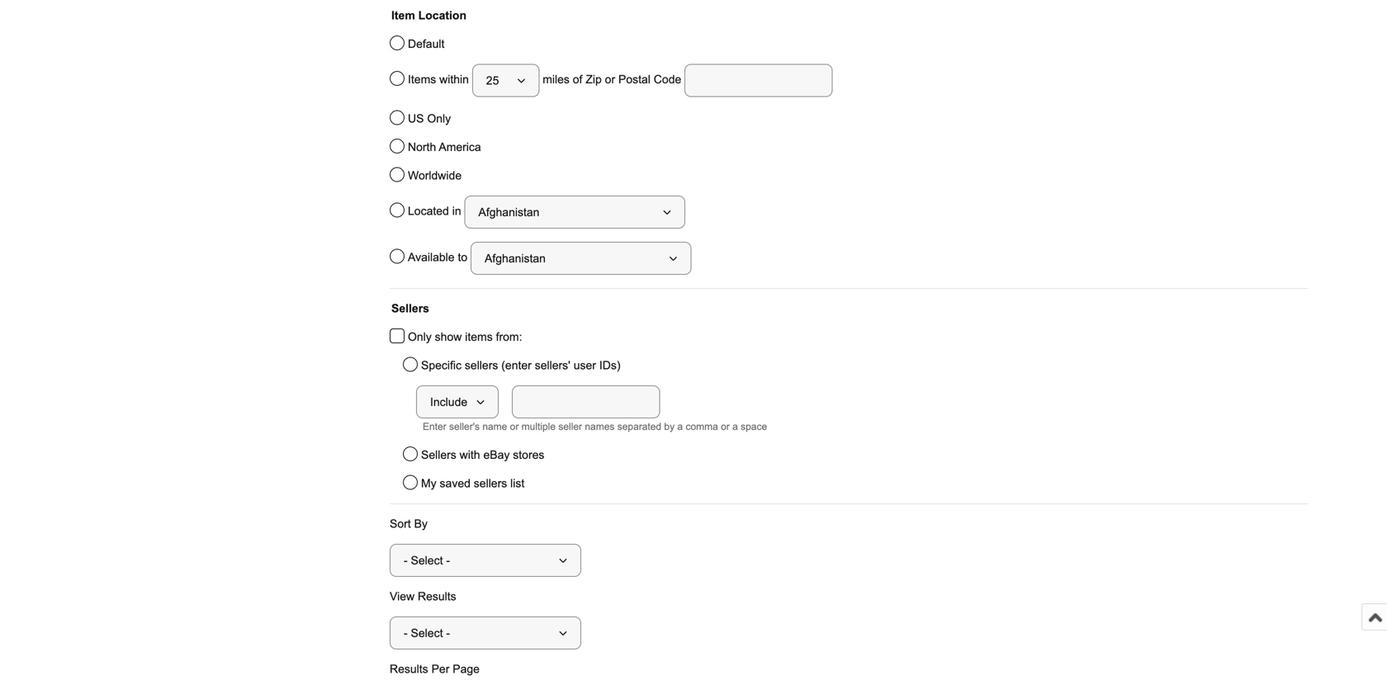 Task type: locate. For each thing, give the bounding box(es) containing it.
sellers
[[392, 302, 430, 315], [421, 449, 457, 462]]

enter seller's name or multiple seller names separated by a comma or a space
[[423, 421, 768, 432]]

only show items from:
[[408, 331, 523, 344]]

names
[[585, 421, 615, 432]]

0 horizontal spatial a
[[678, 421, 683, 432]]

show
[[435, 331, 462, 344]]

1 a from the left
[[678, 421, 683, 432]]

multiple
[[522, 421, 556, 432]]

name
[[483, 421, 508, 432]]

or right comma
[[721, 421, 730, 432]]

sellers left list
[[474, 478, 507, 490]]

within
[[440, 73, 469, 86]]

only
[[427, 112, 451, 125], [408, 331, 432, 344]]

seller
[[559, 421, 582, 432]]

0 horizontal spatial or
[[510, 421, 519, 432]]

sort
[[390, 518, 411, 531]]

2 horizontal spatial or
[[721, 421, 730, 432]]

item location
[[392, 9, 467, 22]]

sellers
[[465, 359, 498, 372], [474, 478, 507, 490]]

default
[[408, 38, 445, 50]]

1 horizontal spatial a
[[733, 421, 738, 432]]

america
[[439, 141, 481, 154]]

specific sellers (enter sellers' user ids)
[[421, 359, 621, 372]]

north america
[[408, 141, 481, 154]]

only right us
[[427, 112, 451, 125]]

2 a from the left
[[733, 421, 738, 432]]

my saved sellers list
[[421, 478, 525, 490]]

page
[[453, 663, 480, 676]]

of
[[573, 73, 583, 86]]

a left space
[[733, 421, 738, 432]]

items
[[408, 73, 436, 86]]

us
[[408, 112, 424, 125]]

sellers for sellers with ebay stores
[[421, 449, 457, 462]]

1 horizontal spatial or
[[605, 73, 616, 86]]

worldwide
[[408, 169, 462, 182]]

my
[[421, 478, 437, 490]]

0 vertical spatial results
[[418, 591, 457, 604]]

specific
[[421, 359, 462, 372]]

view
[[390, 591, 415, 604]]

view results
[[390, 591, 457, 604]]

results per page
[[390, 663, 480, 676]]

list
[[511, 478, 525, 490]]

only left show
[[408, 331, 432, 344]]

north
[[408, 141, 436, 154]]

a right by
[[678, 421, 683, 432]]

(enter
[[502, 359, 532, 372]]

with
[[460, 449, 480, 462]]

ebay
[[484, 449, 510, 462]]

postal
[[619, 73, 651, 86]]

separated
[[618, 421, 662, 432]]

sellers down available
[[392, 302, 430, 315]]

results left 'per'
[[390, 663, 429, 676]]

results
[[418, 591, 457, 604], [390, 663, 429, 676]]

space
[[741, 421, 768, 432]]

ids)
[[600, 359, 621, 372]]

sellers with ebay stores
[[421, 449, 545, 462]]

located in
[[408, 205, 465, 218]]

0 vertical spatial sellers
[[392, 302, 430, 315]]

or right zip
[[605, 73, 616, 86]]

sellers down enter
[[421, 449, 457, 462]]

results right view
[[418, 591, 457, 604]]

or right name
[[510, 421, 519, 432]]

available to
[[408, 251, 471, 264]]

located
[[408, 205, 449, 218]]

a
[[678, 421, 683, 432], [733, 421, 738, 432]]

sellers down items
[[465, 359, 498, 372]]

1 vertical spatial sellers
[[421, 449, 457, 462]]

or
[[605, 73, 616, 86], [510, 421, 519, 432], [721, 421, 730, 432]]



Task type: describe. For each thing, give the bounding box(es) containing it.
to
[[458, 251, 468, 264]]

0 vertical spatial sellers
[[465, 359, 498, 372]]

comma
[[686, 421, 719, 432]]

miles
[[543, 73, 570, 86]]

per
[[432, 663, 450, 676]]

seller's
[[449, 421, 480, 432]]

items within
[[408, 73, 472, 86]]

from:
[[496, 331, 523, 344]]

sort by
[[390, 518, 428, 531]]

code
[[654, 73, 682, 86]]

0 vertical spatial only
[[427, 112, 451, 125]]

saved
[[440, 478, 471, 490]]

zip
[[586, 73, 602, 86]]

Zip or Postal Code text field
[[685, 64, 833, 97]]

or for postal
[[605, 73, 616, 86]]

us only
[[408, 112, 451, 125]]

in
[[452, 205, 462, 218]]

user
[[574, 359, 596, 372]]

items
[[465, 331, 493, 344]]

miles of zip or postal code
[[540, 73, 685, 86]]

sellers'
[[535, 359, 571, 372]]

1 vertical spatial sellers
[[474, 478, 507, 490]]

1 vertical spatial only
[[408, 331, 432, 344]]

item
[[392, 9, 415, 22]]

stores
[[513, 449, 545, 462]]

or for multiple
[[510, 421, 519, 432]]

1 vertical spatial results
[[390, 663, 429, 676]]

sellers for sellers
[[392, 302, 430, 315]]

by
[[665, 421, 675, 432]]

Seller ID text field
[[512, 386, 661, 419]]

enter
[[423, 421, 447, 432]]

by
[[414, 518, 428, 531]]

location
[[419, 9, 467, 22]]

available
[[408, 251, 455, 264]]



Task type: vqa. For each thing, say whether or not it's contained in the screenshot.
2nd 'packaging'
no



